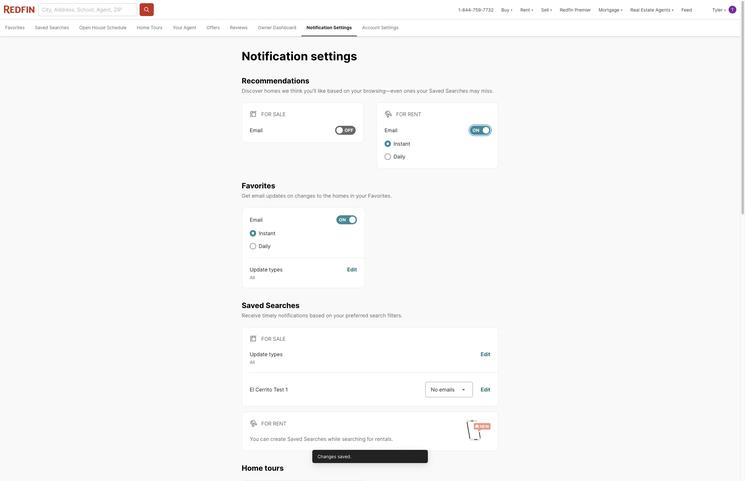 Task type: describe. For each thing, give the bounding box(es) containing it.
notification settings
[[242, 49, 357, 63]]

rent ▾ button
[[517, 0, 538, 19]]

saved right create
[[287, 436, 303, 443]]

on inside saved searches receive timely notifications based on your preferred search filters.
[[326, 312, 332, 319]]

browsing—even
[[364, 88, 403, 94]]

home for home tours
[[242, 464, 263, 473]]

owner dashboard link
[[253, 20, 302, 36]]

your
[[173, 25, 182, 30]]

offers link
[[202, 20, 225, 36]]

saved searches link
[[30, 20, 74, 36]]

get
[[242, 193, 251, 199]]

tyler ▾
[[713, 7, 727, 12]]

notification for notification settings
[[242, 49, 308, 63]]

759-
[[473, 7, 483, 12]]

user photo image
[[729, 6, 737, 13]]

7732
[[483, 7, 494, 12]]

1 vertical spatial edit button
[[481, 351, 491, 365]]

no
[[431, 387, 438, 393]]

reviews
[[230, 25, 248, 30]]

1-844-759-7732 link
[[458, 7, 494, 12]]

owner dashboard
[[258, 25, 296, 30]]

favorites link
[[0, 20, 30, 36]]

you
[[250, 436, 259, 443]]

email
[[252, 193, 265, 199]]

your inside saved searches receive timely notifications based on your preferred search filters.
[[334, 312, 344, 319]]

updates
[[266, 193, 286, 199]]

test
[[274, 387, 284, 393]]

feed
[[682, 7, 692, 12]]

mortgage ▾ button
[[599, 0, 623, 19]]

favorites get email updates on changes to the homes in your favorites.
[[242, 181, 392, 199]]

1 vertical spatial rent
[[273, 421, 287, 427]]

emails
[[439, 387, 455, 393]]

receive
[[242, 312, 261, 319]]

sell
[[541, 7, 549, 12]]

home tours
[[242, 464, 284, 473]]

sell ▾ button
[[541, 0, 552, 19]]

daily for instant radio
[[259, 243, 271, 249]]

el cerrito test 1
[[250, 387, 288, 393]]

saved searches
[[35, 25, 69, 30]]

▾ for buy ▾
[[511, 7, 513, 12]]

searching
[[342, 436, 366, 443]]

settings
[[311, 49, 357, 63]]

house
[[92, 25, 106, 30]]

844-
[[463, 7, 473, 12]]

sale for discover
[[273, 111, 286, 117]]

Instant radio
[[385, 141, 391, 147]]

while
[[328, 436, 341, 443]]

the
[[323, 193, 331, 199]]

your agent
[[173, 25, 196, 30]]

for sale for searches
[[261, 336, 286, 342]]

daily radio for instant radio
[[250, 243, 256, 249]]

sell ▾ button
[[538, 0, 556, 19]]

buy ▾ button
[[498, 0, 517, 19]]

favorites for favorites get email updates on changes to the homes in your favorites.
[[242, 181, 275, 190]]

based inside recommendations discover homes we think you'll like based on your browsing—even ones your saved searches may miss.
[[327, 88, 342, 94]]

notification settings link
[[302, 20, 357, 36]]

your left browsing—even
[[351, 88, 362, 94]]

favorites.
[[368, 193, 392, 199]]

home tours link
[[132, 20, 168, 36]]

to
[[317, 193, 322, 199]]

saved inside recommendations discover homes we think you'll like based on your browsing—even ones your saved searches may miss.
[[429, 88, 444, 94]]

discover
[[242, 88, 263, 94]]

1 vertical spatial for rent
[[261, 421, 287, 427]]

timely
[[262, 312, 277, 319]]

agents
[[656, 7, 671, 12]]

may
[[470, 88, 480, 94]]

schedule
[[107, 25, 127, 30]]

real estate agents ▾ button
[[627, 0, 678, 19]]

on inside favorites get email updates on changes to the homes in your favorites.
[[287, 193, 293, 199]]

ones
[[404, 88, 416, 94]]

notification settings
[[307, 25, 352, 30]]

redfin premier button
[[556, 0, 595, 19]]

settings for account settings
[[381, 25, 399, 30]]

offers
[[207, 25, 220, 30]]

off
[[345, 128, 354, 133]]

homes inside recommendations discover homes we think you'll like based on your browsing—even ones your saved searches may miss.
[[264, 88, 281, 94]]

for
[[367, 436, 374, 443]]

miss.
[[481, 88, 494, 94]]

buy ▾ button
[[502, 0, 513, 19]]

for sale for discover
[[261, 111, 286, 117]]

estate
[[641, 7, 655, 12]]

homes inside favorites get email updates on changes to the homes in your favorites.
[[333, 193, 349, 199]]

no emails
[[431, 387, 455, 393]]

update for the topmost edit button
[[250, 266, 268, 273]]

searches inside saved searches link
[[49, 25, 69, 30]]

open house schedule link
[[74, 20, 132, 36]]

premier
[[575, 7, 591, 12]]

cerrito
[[256, 387, 272, 393]]

can
[[260, 436, 269, 443]]

create
[[271, 436, 286, 443]]

saved.
[[338, 454, 352, 459]]

searches inside saved searches receive timely notifications based on your preferred search filters.
[[266, 301, 300, 310]]

submit search image
[[144, 6, 150, 13]]

based inside saved searches receive timely notifications based on your preferred search filters.
[[310, 312, 325, 319]]

all for the middle edit button
[[250, 360, 255, 365]]

on for instant option
[[473, 128, 480, 133]]

rentals
[[375, 436, 392, 443]]

saved right favorites 'link'
[[35, 25, 48, 30]]

settings for notification settings
[[334, 25, 352, 30]]

▾ for rent ▾
[[532, 7, 534, 12]]

searches left the while
[[304, 436, 327, 443]]

1-844-759-7732
[[458, 7, 494, 12]]

on for instant radio
[[339, 217, 346, 223]]



Task type: vqa. For each thing, say whether or not it's contained in the screenshot.
"Tour via video chat" option
no



Task type: locate. For each thing, give the bounding box(es) containing it.
2 ▾ from the left
[[532, 7, 534, 12]]

1 vertical spatial types
[[269, 351, 283, 358]]

real estate agents ▾
[[631, 7, 674, 12]]

2 vertical spatial on
[[326, 312, 332, 319]]

0 horizontal spatial on
[[287, 193, 293, 199]]

0 vertical spatial edit button
[[347, 266, 357, 280]]

1 settings from the left
[[334, 25, 352, 30]]

in
[[350, 193, 355, 199]]

rent up create
[[273, 421, 287, 427]]

daily radio down instant option
[[385, 153, 391, 160]]

0 horizontal spatial daily radio
[[250, 243, 256, 249]]

favorites for favorites
[[5, 25, 25, 30]]

1-
[[458, 7, 463, 12]]

instant
[[394, 141, 410, 147], [259, 230, 276, 237]]

notification for notification settings
[[307, 25, 333, 30]]

home tours
[[137, 25, 163, 30]]

changes saved.
[[318, 454, 352, 459]]

0 horizontal spatial for rent
[[261, 421, 287, 427]]

0 vertical spatial daily
[[394, 153, 406, 160]]

feed button
[[678, 0, 709, 19]]

0 vertical spatial daily radio
[[385, 153, 391, 160]]

for up can
[[261, 421, 272, 427]]

0 vertical spatial favorites
[[5, 25, 25, 30]]

1 horizontal spatial rent
[[408, 111, 422, 117]]

homes down recommendations
[[264, 88, 281, 94]]

▾
[[511, 7, 513, 12], [532, 7, 534, 12], [550, 7, 552, 12], [621, 7, 623, 12], [672, 7, 674, 12], [724, 7, 727, 12]]

▾ left user photo
[[724, 7, 727, 12]]

saved right ones
[[429, 88, 444, 94]]

changes
[[295, 193, 316, 199]]

1 horizontal spatial on
[[326, 312, 332, 319]]

types
[[269, 266, 283, 273], [269, 351, 283, 358]]

0 horizontal spatial favorites
[[5, 25, 25, 30]]

0 vertical spatial update
[[250, 266, 268, 273]]

saved inside saved searches receive timely notifications based on your preferred search filters.
[[242, 301, 264, 310]]

2 settings from the left
[[381, 25, 399, 30]]

recommendations discover homes we think you'll like based on your browsing—even ones your saved searches may miss.
[[242, 76, 494, 94]]

0 vertical spatial all
[[250, 275, 255, 280]]

edit for the topmost edit button
[[347, 266, 357, 273]]

searches left may
[[446, 88, 468, 94]]

2 update from the top
[[250, 351, 268, 358]]

types for the topmost edit button
[[269, 266, 283, 273]]

notifications
[[278, 312, 308, 319]]

searches
[[49, 25, 69, 30], [446, 88, 468, 94], [266, 301, 300, 310], [304, 436, 327, 443]]

edit
[[347, 266, 357, 273], [481, 351, 491, 358], [481, 387, 491, 393]]

edit for the middle edit button
[[481, 351, 491, 358]]

1 vertical spatial instant
[[259, 230, 276, 237]]

rent
[[408, 111, 422, 117], [273, 421, 287, 427]]

on inside recommendations discover homes we think you'll like based on your browsing—even ones your saved searches may miss.
[[344, 88, 350, 94]]

for sale down we
[[261, 111, 286, 117]]

your inside favorites get email updates on changes to the homes in your favorites.
[[356, 193, 367, 199]]

0 vertical spatial update types all
[[250, 266, 283, 280]]

1 vertical spatial based
[[310, 312, 325, 319]]

your left the preferred
[[334, 312, 344, 319]]

1 vertical spatial on
[[287, 193, 293, 199]]

favorites
[[5, 25, 25, 30], [242, 181, 275, 190]]

6 ▾ from the left
[[724, 7, 727, 12]]

5 ▾ from the left
[[672, 7, 674, 12]]

el
[[250, 387, 254, 393]]

1 horizontal spatial home
[[242, 464, 263, 473]]

edit for the bottommost edit button
[[481, 387, 491, 393]]

0 horizontal spatial instant
[[259, 230, 276, 237]]

your right ones
[[417, 88, 428, 94]]

1 update types all from the top
[[250, 266, 283, 280]]

update types all
[[250, 266, 283, 280], [250, 351, 283, 365]]

1 types from the top
[[269, 266, 283, 273]]

0 vertical spatial edit
[[347, 266, 357, 273]]

tours
[[151, 25, 163, 30]]

you'll
[[304, 88, 316, 94]]

2 vertical spatial edit button
[[481, 386, 491, 394]]

Daily radio
[[385, 153, 391, 160], [250, 243, 256, 249]]

1 horizontal spatial on
[[473, 128, 480, 133]]

▾ for tyler ▾
[[724, 7, 727, 12]]

0 vertical spatial for sale
[[261, 111, 286, 117]]

0 vertical spatial rent
[[408, 111, 422, 117]]

0 vertical spatial sale
[[273, 111, 286, 117]]

0 vertical spatial on
[[344, 88, 350, 94]]

recommendations
[[242, 76, 310, 85]]

types for the middle edit button
[[269, 351, 283, 358]]

City, Address, School, Agent, ZIP search field
[[38, 3, 137, 16]]

buy
[[502, 7, 510, 12]]

1 vertical spatial edit
[[481, 351, 491, 358]]

your agent link
[[168, 20, 202, 36]]

filters.
[[388, 312, 403, 319]]

home left tours
[[242, 464, 263, 473]]

changes
[[318, 454, 336, 459]]

think
[[291, 88, 303, 94]]

homes
[[264, 88, 281, 94], [333, 193, 349, 199]]

rent down ones
[[408, 111, 422, 117]]

open house schedule
[[79, 25, 127, 30]]

0 horizontal spatial home
[[137, 25, 149, 30]]

2 horizontal spatial on
[[344, 88, 350, 94]]

1 all from the top
[[250, 275, 255, 280]]

settings left 'account'
[[334, 25, 352, 30]]

0 vertical spatial on
[[473, 128, 480, 133]]

1 horizontal spatial for rent
[[396, 111, 422, 117]]

1 vertical spatial daily
[[259, 243, 271, 249]]

open
[[79, 25, 91, 30]]

1 vertical spatial daily radio
[[250, 243, 256, 249]]

rent ▾
[[521, 7, 534, 12]]

mortgage
[[599, 7, 620, 12]]

instant for instant option
[[394, 141, 410, 147]]

mortgage ▾ button
[[595, 0, 627, 19]]

saved
[[35, 25, 48, 30], [429, 88, 444, 94], [242, 301, 264, 310], [287, 436, 303, 443]]

preferred
[[346, 312, 368, 319]]

your
[[351, 88, 362, 94], [417, 88, 428, 94], [356, 193, 367, 199], [334, 312, 344, 319]]

instant right instant option
[[394, 141, 410, 147]]

0 horizontal spatial on
[[339, 217, 346, 223]]

homes left in
[[333, 193, 349, 199]]

2 vertical spatial edit
[[481, 387, 491, 393]]

searches inside recommendations discover homes we think you'll like based on your browsing—even ones your saved searches may miss.
[[446, 88, 468, 94]]

based
[[327, 88, 342, 94], [310, 312, 325, 319]]

on right like
[[344, 88, 350, 94]]

email for instant radio
[[250, 217, 263, 223]]

notification
[[307, 25, 333, 30], [242, 49, 308, 63]]

we
[[282, 88, 289, 94]]

1 horizontal spatial homes
[[333, 193, 349, 199]]

for rent up create
[[261, 421, 287, 427]]

for rent down ones
[[396, 111, 422, 117]]

update types all for the middle edit button
[[250, 351, 283, 365]]

for down ones
[[396, 111, 407, 117]]

sell ▾
[[541, 7, 552, 12]]

instant right instant radio
[[259, 230, 276, 237]]

dashboard
[[273, 25, 296, 30]]

favorites inside 'link'
[[5, 25, 25, 30]]

▾ right mortgage
[[621, 7, 623, 12]]

0 horizontal spatial rent
[[273, 421, 287, 427]]

edit button
[[347, 266, 357, 280], [481, 351, 491, 365], [481, 386, 491, 394]]

2 types from the top
[[269, 351, 283, 358]]

saved up receive
[[242, 301, 264, 310]]

sale
[[273, 111, 286, 117], [273, 336, 286, 342]]

2 for sale from the top
[[261, 336, 286, 342]]

1 vertical spatial update
[[250, 351, 268, 358]]

like
[[318, 88, 326, 94]]

1 vertical spatial notification
[[242, 49, 308, 63]]

▾ right agents
[[672, 7, 674, 12]]

1 vertical spatial sale
[[273, 336, 286, 342]]

0 vertical spatial types
[[269, 266, 283, 273]]

1 vertical spatial home
[[242, 464, 263, 473]]

4 ▾ from the left
[[621, 7, 623, 12]]

0 vertical spatial based
[[327, 88, 342, 94]]

redfin
[[560, 7, 574, 12]]

2 sale from the top
[[273, 336, 286, 342]]

0 vertical spatial home
[[137, 25, 149, 30]]

agent
[[184, 25, 196, 30]]

1 vertical spatial homes
[[333, 193, 349, 199]]

0 horizontal spatial settings
[[334, 25, 352, 30]]

sale for searches
[[273, 336, 286, 342]]

0 vertical spatial instant
[[394, 141, 410, 147]]

0 vertical spatial for rent
[[396, 111, 422, 117]]

None checkbox
[[335, 126, 356, 135], [337, 215, 357, 224], [335, 126, 356, 135], [337, 215, 357, 224]]

all for the topmost edit button
[[250, 275, 255, 280]]

1 horizontal spatial settings
[[381, 25, 399, 30]]

for down 'discover' at the top left of page
[[261, 111, 272, 117]]

1 horizontal spatial favorites
[[242, 181, 275, 190]]

buy ▾
[[502, 7, 513, 12]]

1 horizontal spatial based
[[327, 88, 342, 94]]

owner
[[258, 25, 272, 30]]

1 horizontal spatial instant
[[394, 141, 410, 147]]

for rent
[[396, 111, 422, 117], [261, 421, 287, 427]]

on left the preferred
[[326, 312, 332, 319]]

tours
[[265, 464, 284, 473]]

1 vertical spatial favorites
[[242, 181, 275, 190]]

1 vertical spatial on
[[339, 217, 346, 223]]

sale down we
[[273, 111, 286, 117]]

favorites inside favorites get email updates on changes to the homes in your favorites.
[[242, 181, 275, 190]]

email for instant option
[[385, 127, 398, 134]]

based right notifications
[[310, 312, 325, 319]]

2 all from the top
[[250, 360, 255, 365]]

1 vertical spatial all
[[250, 360, 255, 365]]

searches left open
[[49, 25, 69, 30]]

for sale down timely
[[261, 336, 286, 342]]

1 horizontal spatial daily
[[394, 153, 406, 160]]

settings right 'account'
[[381, 25, 399, 30]]

reviews link
[[225, 20, 253, 36]]

1 horizontal spatial daily radio
[[385, 153, 391, 160]]

3 ▾ from the left
[[550, 7, 552, 12]]

daily for instant option
[[394, 153, 406, 160]]

1 sale from the top
[[273, 111, 286, 117]]

▾ for mortgage ▾
[[621, 7, 623, 12]]

1 vertical spatial update types all
[[250, 351, 283, 365]]

update for the middle edit button
[[250, 351, 268, 358]]

daily radio for instant option
[[385, 153, 391, 160]]

home left tours at left top
[[137, 25, 149, 30]]

1 vertical spatial for sale
[[261, 336, 286, 342]]

account settings link
[[357, 20, 404, 36]]

your right in
[[356, 193, 367, 199]]

daily radio down instant radio
[[250, 243, 256, 249]]

.
[[392, 436, 393, 443]]

based right like
[[327, 88, 342, 94]]

settings
[[334, 25, 352, 30], [381, 25, 399, 30]]

▾ right sell at the right top of page
[[550, 7, 552, 12]]

▾ right buy
[[511, 7, 513, 12]]

2 update types all from the top
[[250, 351, 283, 365]]

rent
[[521, 7, 530, 12]]

0 vertical spatial notification
[[307, 25, 333, 30]]

0 vertical spatial homes
[[264, 88, 281, 94]]

Instant radio
[[250, 230, 256, 237]]

for down timely
[[261, 336, 272, 342]]

tyler
[[713, 7, 723, 12]]

0 horizontal spatial homes
[[264, 88, 281, 94]]

searches up notifications
[[266, 301, 300, 310]]

saved searches receive timely notifications based on your preferred search filters.
[[242, 301, 403, 319]]

▾ for sell ▾
[[550, 7, 552, 12]]

update types all for the topmost edit button
[[250, 266, 283, 280]]

1 ▾ from the left
[[511, 7, 513, 12]]

0 horizontal spatial daily
[[259, 243, 271, 249]]

sale down timely
[[273, 336, 286, 342]]

rent ▾ button
[[521, 0, 534, 19]]

on
[[473, 128, 480, 133], [339, 217, 346, 223]]

home for home tours
[[137, 25, 149, 30]]

None checkbox
[[470, 126, 491, 135]]

▾ right rent
[[532, 7, 534, 12]]

0 horizontal spatial based
[[310, 312, 325, 319]]

1 update from the top
[[250, 266, 268, 273]]

mortgage ▾
[[599, 7, 623, 12]]

you can create saved searches while searching for rentals .
[[250, 436, 393, 443]]

all
[[250, 275, 255, 280], [250, 360, 255, 365]]

on right updates
[[287, 193, 293, 199]]

1 for sale from the top
[[261, 111, 286, 117]]

search
[[370, 312, 386, 319]]

instant for instant radio
[[259, 230, 276, 237]]



